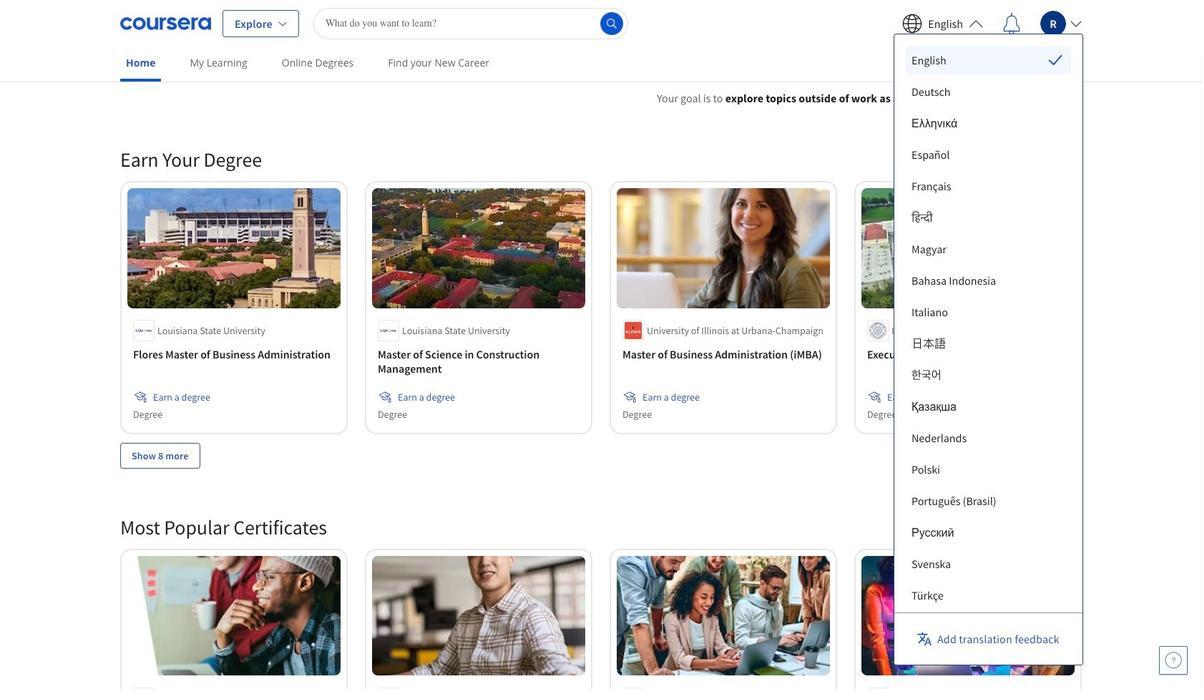 Task type: locate. For each thing, give the bounding box(es) containing it.
menu
[[906, 46, 1071, 689]]

earn your degree collection element
[[112, 124, 1091, 492]]

None search field
[[313, 8, 628, 39]]

main content
[[0, 72, 1203, 689]]

radio item
[[906, 46, 1071, 74]]



Task type: vqa. For each thing, say whether or not it's contained in the screenshot.
leftmost Coursera
no



Task type: describe. For each thing, give the bounding box(es) containing it.
coursera image
[[120, 12, 211, 35]]

help center image
[[1165, 652, 1183, 669]]

most popular certificates collection element
[[112, 492, 1091, 689]]



